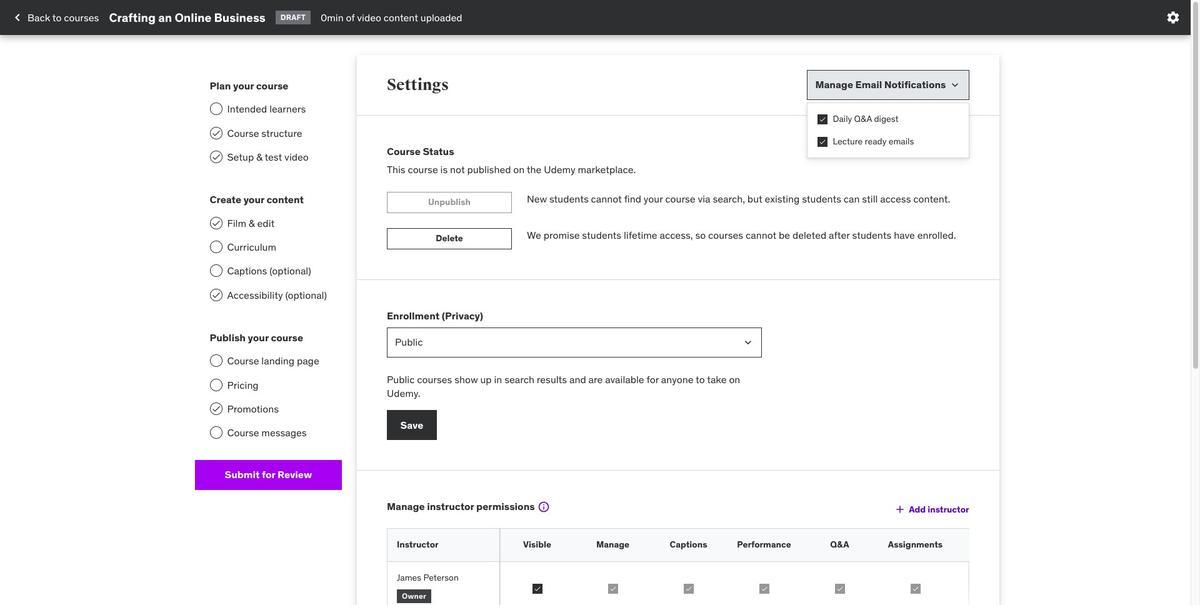 Task type: describe. For each thing, give the bounding box(es) containing it.
for inside the "public courses show up in search results and are available for anyone to take on udemy."
[[647, 373, 659, 385]]

search
[[505, 373, 534, 385]]

students down udemy on the left top of the page
[[549, 192, 589, 205]]

publish your course
[[210, 331, 303, 344]]

find
[[624, 192, 641, 205]]

but
[[747, 192, 762, 205]]

course landing page link
[[195, 349, 342, 373]]

captions for captions
[[670, 539, 707, 550]]

your right 'find'
[[644, 192, 663, 205]]

captions (optional) link
[[195, 259, 342, 283]]

submit for review button
[[195, 460, 342, 490]]

course status this course is not published on the udemy marketplace.
[[387, 145, 636, 176]]

incomplete image for intended
[[210, 103, 222, 115]]

show
[[455, 373, 478, 385]]

emails
[[889, 135, 914, 147]]

manage email notifications button
[[807, 70, 969, 100]]

students left lifetime
[[582, 229, 621, 241]]

save button
[[387, 410, 437, 440]]

lecture
[[833, 135, 863, 147]]

digest
[[874, 113, 899, 124]]

intended learners link
[[195, 97, 342, 121]]

content.
[[913, 192, 950, 205]]

completed image for accessibility (optional)
[[211, 290, 221, 300]]

setup & test video
[[227, 151, 309, 163]]

delete
[[436, 233, 463, 244]]

incomplete image for captions (optional)
[[210, 265, 222, 277]]

instructor
[[397, 539, 438, 550]]

back to courses
[[28, 11, 99, 24]]

setup & test video link
[[195, 145, 342, 169]]

incomplete image for curriculum
[[210, 241, 222, 253]]

completed element for course
[[210, 127, 222, 139]]

incomplete image for course landing page
[[210, 355, 222, 367]]

unpublish
[[428, 196, 471, 208]]

after
[[829, 229, 850, 241]]

access
[[880, 192, 911, 205]]

0 vertical spatial content
[[384, 11, 418, 24]]

curriculum link
[[195, 235, 342, 259]]

courses inside the "public courses show up in search results and are available for anyone to take on udemy."
[[417, 373, 452, 385]]

unpublish button
[[387, 192, 512, 213]]

notifications
[[884, 78, 946, 91]]

settings
[[387, 75, 449, 94]]

medium image
[[10, 10, 25, 25]]

back
[[28, 11, 50, 24]]

course landing page
[[227, 355, 319, 367]]

promise
[[544, 229, 580, 241]]

results
[[537, 373, 567, 385]]

have
[[894, 229, 915, 241]]

not
[[450, 163, 465, 176]]

course up landing
[[271, 331, 303, 344]]

this
[[387, 163, 405, 176]]

visible
[[523, 539, 551, 550]]

crafting an online business
[[109, 10, 266, 25]]

create your content
[[210, 193, 304, 206]]

edit
[[257, 217, 275, 229]]

new
[[527, 192, 547, 205]]

save
[[400, 419, 423, 431]]

new students cannot find your course via search, but existing students can still access content.
[[527, 192, 950, 205]]

pricing link
[[195, 373, 342, 397]]

crafting
[[109, 10, 156, 25]]

completed image for course structure
[[211, 128, 221, 138]]

on inside the "public courses show up in search results and are available for anyone to take on udemy."
[[729, 373, 740, 385]]

0 horizontal spatial xsmall image
[[532, 584, 542, 594]]

still
[[862, 192, 878, 205]]

marketplace.
[[578, 163, 636, 176]]

up
[[480, 373, 492, 385]]

0min of video content uploaded
[[321, 11, 462, 24]]

enrollment
[[387, 309, 440, 322]]

0 vertical spatial to
[[52, 11, 62, 24]]

udemy
[[544, 163, 575, 176]]

accessibility
[[227, 289, 283, 301]]

manage email notifications
[[815, 78, 946, 91]]

the
[[527, 163, 542, 176]]

film & edit link
[[195, 211, 342, 235]]

1 horizontal spatial xsmall image
[[818, 137, 828, 147]]

0 vertical spatial video
[[357, 11, 381, 24]]

back to courses link
[[10, 7, 99, 28]]

submit
[[225, 468, 260, 481]]

publish
[[210, 331, 246, 344]]

completed element inside promotions link
[[210, 403, 222, 415]]

0 horizontal spatial cannot
[[591, 192, 622, 205]]

plan your course
[[210, 79, 288, 92]]

captions (optional)
[[227, 265, 311, 277]]

public
[[387, 373, 415, 385]]

0 vertical spatial q&a
[[854, 113, 872, 124]]

for inside button
[[262, 468, 275, 481]]

students left can
[[802, 192, 841, 205]]

email
[[855, 78, 882, 91]]

1 vertical spatial cannot
[[746, 229, 776, 241]]

take
[[707, 373, 727, 385]]

manage for manage instructor permissions
[[387, 500, 425, 513]]

completed image for film & edit
[[211, 218, 221, 228]]

1 vertical spatial courses
[[708, 229, 743, 241]]

add
[[909, 504, 926, 515]]

business
[[214, 10, 266, 25]]

0 vertical spatial courses
[[64, 11, 99, 24]]

promotions link
[[195, 397, 342, 421]]

your for plan your course
[[233, 79, 254, 92]]

access,
[[660, 229, 693, 241]]

small image inside manage email notifications dropdown button
[[949, 79, 961, 91]]

status
[[423, 145, 454, 158]]

james
[[397, 572, 421, 583]]



Task type: locate. For each thing, give the bounding box(es) containing it.
incomplete image inside course landing page link
[[210, 355, 222, 367]]

instructor for add
[[928, 504, 969, 515]]

be
[[779, 229, 790, 241]]

course messages
[[227, 427, 307, 439]]

small image inside add instructor 'button'
[[894, 503, 906, 516]]

course structure
[[227, 127, 302, 139]]

1 horizontal spatial cannot
[[746, 229, 776, 241]]

course down promotions
[[227, 427, 259, 439]]

deleted
[[793, 229, 826, 241]]

2 completed image from the top
[[211, 404, 221, 414]]

(privacy)
[[442, 309, 483, 322]]

film & edit
[[227, 217, 275, 229]]

completed image left promotions
[[211, 404, 221, 414]]

content
[[384, 11, 418, 24], [267, 193, 304, 206]]

udemy.
[[387, 387, 420, 399]]

incomplete image down publish
[[210, 355, 222, 367]]

completed image left film on the top of the page
[[211, 218, 221, 228]]

0 horizontal spatial manage
[[387, 500, 425, 513]]

& inside "link"
[[249, 217, 255, 229]]

course up this
[[387, 145, 421, 158]]

manage instructor permissions
[[387, 500, 535, 513]]

instructor up instructor
[[427, 500, 474, 513]]

course up setup
[[227, 127, 259, 139]]

instructor right add at bottom right
[[928, 504, 969, 515]]

course structure link
[[195, 121, 342, 145]]

0 horizontal spatial q&a
[[830, 539, 849, 550]]

enrolled.
[[917, 229, 956, 241]]

course inside course status this course is not published on the udemy marketplace.
[[387, 145, 421, 158]]

incomplete image left curriculum
[[210, 241, 222, 253]]

to
[[52, 11, 62, 24], [696, 373, 705, 385]]

2 horizontal spatial manage
[[815, 78, 853, 91]]

0 horizontal spatial content
[[267, 193, 304, 206]]

instructor inside 'button'
[[928, 504, 969, 515]]

courses right so
[[708, 229, 743, 241]]

completed element
[[210, 127, 222, 139], [210, 151, 222, 163], [210, 217, 222, 229], [210, 289, 222, 301], [210, 403, 222, 415]]

completed element inside the setup & test video link
[[210, 151, 222, 163]]

2 vertical spatial manage
[[596, 539, 629, 550]]

so
[[695, 229, 706, 241]]

course
[[256, 79, 288, 92], [408, 163, 438, 176], [665, 192, 695, 205], [271, 331, 303, 344]]

0 horizontal spatial video
[[284, 151, 309, 163]]

james peterson
[[397, 572, 459, 583]]

learn more about permissions image
[[537, 501, 550, 513]]

completed image
[[211, 218, 221, 228], [211, 404, 221, 414]]

course left is
[[408, 163, 438, 176]]

course up the intended learners link
[[256, 79, 288, 92]]

course up pricing
[[227, 355, 259, 367]]

landing
[[261, 355, 294, 367]]

1 horizontal spatial instructor
[[928, 504, 969, 515]]

2 vertical spatial completed image
[[211, 290, 221, 300]]

search,
[[713, 192, 745, 205]]

1 incomplete image from the top
[[210, 103, 222, 115]]

enrollment (privacy)
[[387, 309, 483, 322]]

course for course messages
[[227, 427, 259, 439]]

to right back
[[52, 11, 62, 24]]

lifetime
[[624, 229, 657, 241]]

public courses show up in search results and are available for anyone to take on udemy.
[[387, 373, 740, 399]]

course for course structure
[[227, 127, 259, 139]]

0 vertical spatial cannot
[[591, 192, 622, 205]]

courses left show on the bottom left of the page
[[417, 373, 452, 385]]

we promise students lifetime access, so courses cannot be deleted after students have enrolled.
[[527, 229, 956, 241]]

published
[[467, 163, 511, 176]]

completed element down plan
[[210, 127, 222, 139]]

& left edit
[[249, 217, 255, 229]]

q&a
[[854, 113, 872, 124], [830, 539, 849, 550]]

completed image inside accessibility (optional) link
[[211, 290, 221, 300]]

completed element for accessibility
[[210, 289, 222, 301]]

completed image for promotions
[[211, 404, 221, 414]]

test
[[265, 151, 282, 163]]

permissions
[[476, 500, 535, 513]]

delete button
[[387, 228, 512, 249]]

course inside course status this course is not published on the udemy marketplace.
[[408, 163, 438, 176]]

daily q&a digest
[[833, 113, 899, 124]]

course
[[227, 127, 259, 139], [387, 145, 421, 158], [227, 355, 259, 367], [227, 427, 259, 439]]

& left the test
[[256, 151, 262, 163]]

0 vertical spatial completed image
[[211, 128, 221, 138]]

0 horizontal spatial to
[[52, 11, 62, 24]]

2 completed element from the top
[[210, 151, 222, 163]]

an
[[158, 10, 172, 25]]

1 horizontal spatial content
[[384, 11, 418, 24]]

structure
[[261, 127, 302, 139]]

1 incomplete image from the top
[[210, 241, 222, 253]]

accessibility (optional) link
[[195, 283, 342, 307]]

(optional) inside "link"
[[270, 265, 311, 277]]

incomplete image inside captions (optional) "link"
[[210, 265, 222, 277]]

2 vertical spatial courses
[[417, 373, 452, 385]]

incomplete image down plan
[[210, 103, 222, 115]]

video right the test
[[284, 151, 309, 163]]

completed element inside film & edit "link"
[[210, 217, 222, 229]]

0 vertical spatial for
[[647, 373, 659, 385]]

course for course landing page
[[227, 355, 259, 367]]

course for course status this course is not published on the udemy marketplace.
[[387, 145, 421, 158]]

lecture ready emails
[[833, 135, 914, 147]]

captions for captions (optional)
[[227, 265, 267, 277]]

(optional) up accessibility (optional)
[[270, 265, 311, 277]]

incomplete image inside curriculum link
[[210, 241, 222, 253]]

submit for review
[[225, 468, 312, 481]]

(optional) for captions (optional)
[[270, 265, 311, 277]]

1 vertical spatial captions
[[670, 539, 707, 550]]

0min
[[321, 11, 344, 24]]

1 horizontal spatial captions
[[670, 539, 707, 550]]

0 horizontal spatial for
[[262, 468, 275, 481]]

0 horizontal spatial small image
[[894, 503, 906, 516]]

manage inside manage email notifications dropdown button
[[815, 78, 853, 91]]

0 vertical spatial manage
[[815, 78, 853, 91]]

courses right back
[[64, 11, 99, 24]]

3 completed image from the top
[[211, 290, 221, 300]]

2 incomplete image from the top
[[210, 427, 222, 439]]

performance
[[737, 539, 791, 550]]

4 completed element from the top
[[210, 289, 222, 301]]

(optional) down captions (optional)
[[285, 289, 327, 301]]

1 horizontal spatial q&a
[[854, 113, 872, 124]]

1 vertical spatial manage
[[387, 500, 425, 513]]

0 horizontal spatial captions
[[227, 265, 267, 277]]

incomplete image inside the intended learners link
[[210, 103, 222, 115]]

2 incomplete image from the top
[[210, 265, 222, 277]]

0 horizontal spatial instructor
[[427, 500, 474, 513]]

existing
[[765, 192, 800, 205]]

small image left add at bottom right
[[894, 503, 906, 516]]

on
[[513, 163, 525, 176], [729, 373, 740, 385]]

ready
[[865, 135, 887, 147]]

4 incomplete image from the top
[[210, 379, 222, 391]]

1 horizontal spatial video
[[357, 11, 381, 24]]

1 vertical spatial completed image
[[211, 404, 221, 414]]

incomplete image
[[210, 103, 222, 115], [210, 427, 222, 439]]

your for publish your course
[[248, 331, 269, 344]]

& for edit
[[249, 217, 255, 229]]

1 vertical spatial small image
[[894, 503, 906, 516]]

in
[[494, 373, 502, 385]]

0 vertical spatial (optional)
[[270, 265, 311, 277]]

incomplete image left captions (optional)
[[210, 265, 222, 277]]

3 completed element from the top
[[210, 217, 222, 229]]

completed image inside promotions link
[[211, 404, 221, 414]]

video right 'of'
[[357, 11, 381, 24]]

cannot
[[591, 192, 622, 205], [746, 229, 776, 241]]

2 horizontal spatial courses
[[708, 229, 743, 241]]

incomplete image inside course messages link
[[210, 427, 222, 439]]

2 horizontal spatial xsmall image
[[835, 584, 845, 594]]

students
[[549, 192, 589, 205], [802, 192, 841, 205], [582, 229, 621, 241], [852, 229, 892, 241]]

0 vertical spatial on
[[513, 163, 525, 176]]

video
[[357, 11, 381, 24], [284, 151, 309, 163]]

completed image inside film & edit "link"
[[211, 218, 221, 228]]

completed element left setup
[[210, 151, 222, 163]]

1 horizontal spatial manage
[[596, 539, 629, 550]]

1 horizontal spatial &
[[256, 151, 262, 163]]

1 completed element from the top
[[210, 127, 222, 139]]

0 vertical spatial &
[[256, 151, 262, 163]]

add instructor button
[[894, 501, 969, 518]]

xsmall image
[[818, 137, 828, 147], [532, 584, 542, 594], [835, 584, 845, 594]]

1 vertical spatial incomplete image
[[210, 427, 222, 439]]

incomplete image
[[210, 241, 222, 253], [210, 265, 222, 277], [210, 355, 222, 367], [210, 379, 222, 391]]

instructor for manage
[[427, 500, 474, 513]]

completed image
[[211, 128, 221, 138], [211, 152, 221, 162], [211, 290, 221, 300]]

1 vertical spatial content
[[267, 193, 304, 206]]

completed element left film on the top of the page
[[210, 217, 222, 229]]

available
[[605, 373, 644, 385]]

intended
[[227, 103, 267, 115]]

1 horizontal spatial for
[[647, 373, 659, 385]]

0 vertical spatial incomplete image
[[210, 103, 222, 115]]

1 vertical spatial video
[[284, 151, 309, 163]]

1 vertical spatial to
[[696, 373, 705, 385]]

to inside the "public courses show up in search results and are available for anyone to take on udemy."
[[696, 373, 705, 385]]

0 vertical spatial completed image
[[211, 218, 221, 228]]

captions inside "link"
[[227, 265, 267, 277]]

can
[[844, 192, 860, 205]]

learners
[[270, 103, 306, 115]]

for left review
[[262, 468, 275, 481]]

plan
[[210, 79, 231, 92]]

to left take at the bottom right
[[696, 373, 705, 385]]

3 incomplete image from the top
[[210, 355, 222, 367]]

completed element left accessibility
[[210, 289, 222, 301]]

5 completed element from the top
[[210, 403, 222, 415]]

completed image for setup & test video
[[211, 152, 221, 162]]

page
[[297, 355, 319, 367]]

1 vertical spatial completed image
[[211, 152, 221, 162]]

xsmall image
[[818, 114, 828, 124], [608, 584, 618, 594], [684, 584, 694, 594], [759, 584, 769, 594], [910, 584, 920, 594]]

0 horizontal spatial on
[[513, 163, 525, 176]]

1 horizontal spatial small image
[[949, 79, 961, 91]]

content up film & edit "link"
[[267, 193, 304, 206]]

1 vertical spatial on
[[729, 373, 740, 385]]

0 vertical spatial small image
[[949, 79, 961, 91]]

2 completed image from the top
[[211, 152, 221, 162]]

promotions
[[227, 403, 279, 415]]

completed image left setup
[[211, 152, 221, 162]]

manage for manage email notifications
[[815, 78, 853, 91]]

of
[[346, 11, 355, 24]]

completed element for film
[[210, 217, 222, 229]]

incomplete image for course
[[210, 427, 222, 439]]

1 completed image from the top
[[211, 218, 221, 228]]

completed image down plan
[[211, 128, 221, 138]]

& for test
[[256, 151, 262, 163]]

on inside course status this course is not published on the udemy marketplace.
[[513, 163, 525, 176]]

online
[[175, 10, 212, 25]]

&
[[256, 151, 262, 163], [249, 217, 255, 229]]

pricing
[[227, 379, 259, 391]]

incomplete image left course messages
[[210, 427, 222, 439]]

1 vertical spatial &
[[249, 217, 255, 229]]

course settings image
[[1166, 10, 1181, 25]]

students right after
[[852, 229, 892, 241]]

0 vertical spatial captions
[[227, 265, 267, 277]]

completed image inside course structure link
[[211, 128, 221, 138]]

completed element left promotions
[[210, 403, 222, 415]]

course left via at right
[[665, 192, 695, 205]]

add instructor
[[909, 504, 969, 515]]

owner
[[402, 591, 426, 600]]

on right take at the bottom right
[[729, 373, 740, 385]]

1 horizontal spatial to
[[696, 373, 705, 385]]

1 horizontal spatial courses
[[417, 373, 452, 385]]

1 vertical spatial q&a
[[830, 539, 849, 550]]

cannot left 'find'
[[591, 192, 622, 205]]

your for create your content
[[244, 193, 264, 206]]

completed image inside the setup & test video link
[[211, 152, 221, 162]]

(optional) for accessibility (optional)
[[285, 289, 327, 301]]

anyone
[[661, 373, 693, 385]]

completed image left accessibility
[[211, 290, 221, 300]]

course messages link
[[195, 421, 342, 445]]

incomplete image inside pricing link
[[210, 379, 222, 391]]

your up the film & edit
[[244, 193, 264, 206]]

1 horizontal spatial on
[[729, 373, 740, 385]]

1 vertical spatial for
[[262, 468, 275, 481]]

content left uploaded
[[384, 11, 418, 24]]

small image
[[949, 79, 961, 91], [894, 503, 906, 516]]

film
[[227, 217, 246, 229]]

1 completed image from the top
[[211, 128, 221, 138]]

intended learners
[[227, 103, 306, 115]]

0 horizontal spatial courses
[[64, 11, 99, 24]]

messages
[[261, 427, 307, 439]]

incomplete image left pricing
[[210, 379, 222, 391]]

small image right 'notifications'
[[949, 79, 961, 91]]

completed element for setup
[[210, 151, 222, 163]]

for left anyone
[[647, 373, 659, 385]]

create
[[210, 193, 241, 206]]

incomplete image for pricing
[[210, 379, 222, 391]]

completed element inside accessibility (optional) link
[[210, 289, 222, 301]]

0 horizontal spatial &
[[249, 217, 255, 229]]

we
[[527, 229, 541, 241]]

1 vertical spatial (optional)
[[285, 289, 327, 301]]

on left the on the top of page
[[513, 163, 525, 176]]

your up course landing page link
[[248, 331, 269, 344]]

cannot left be
[[746, 229, 776, 241]]

completed element inside course structure link
[[210, 127, 222, 139]]

your right plan
[[233, 79, 254, 92]]

via
[[698, 192, 710, 205]]

instructor
[[427, 500, 474, 513], [928, 504, 969, 515]]



Task type: vqa. For each thing, say whether or not it's contained in the screenshot.
101:
no



